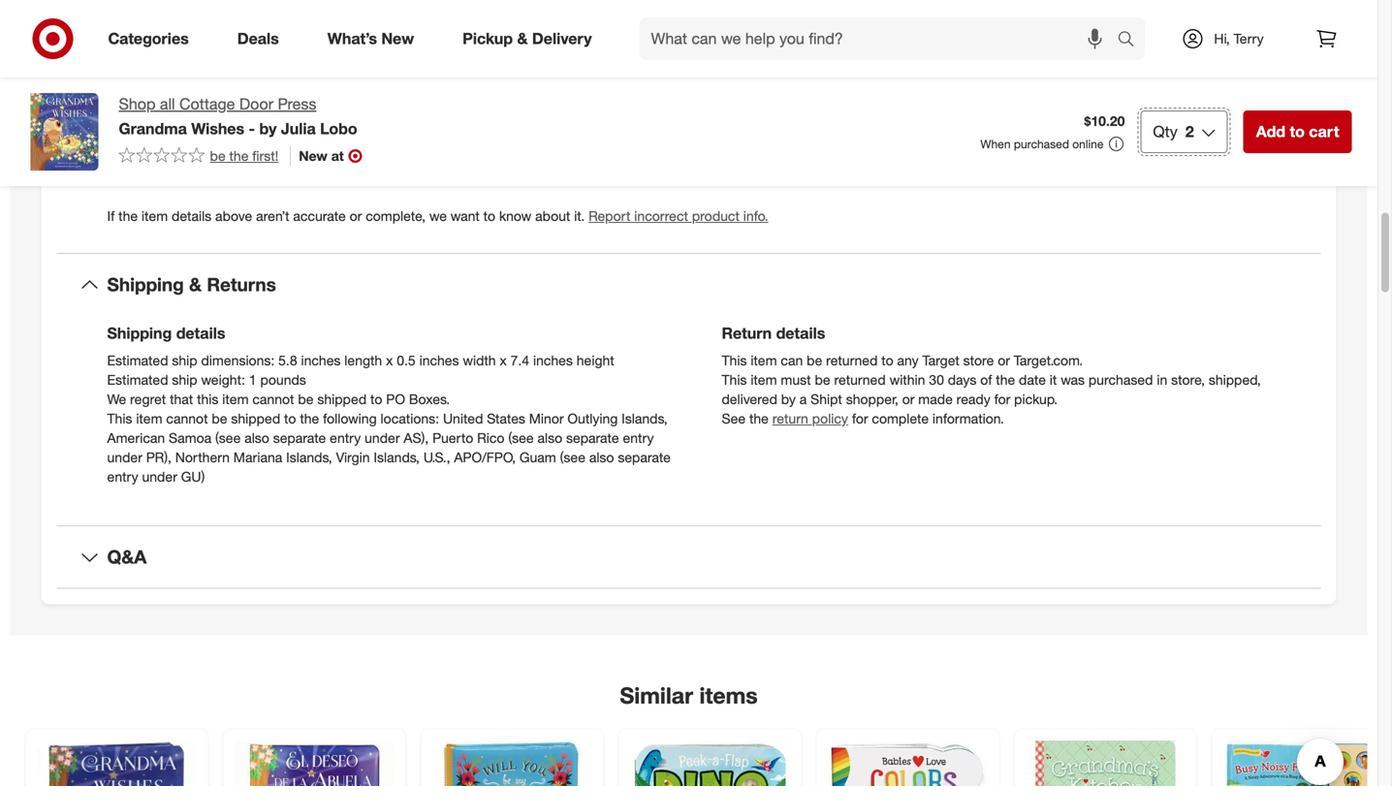 Task type: locate. For each thing, give the bounding box(es) containing it.
islands, down as),
[[374, 449, 420, 466]]

1 shipping from the top
[[107, 274, 184, 296]]

islands, right 'outlying'
[[622, 410, 668, 427]]

to left any
[[882, 352, 894, 369]]

upc
[[107, 26, 136, 43]]

0 vertical spatial estimated
[[107, 352, 168, 369]]

grandma
[[119, 119, 187, 138]]

it.
[[574, 208, 585, 224]]

0 horizontal spatial &
[[189, 274, 202, 296]]

1 horizontal spatial inches
[[420, 352, 459, 369]]

1 horizontal spatial shipped
[[318, 391, 367, 408]]

at
[[331, 147, 344, 164]]

or right accurate
[[350, 208, 362, 224]]

0 vertical spatial by
[[259, 119, 277, 138]]

details left above
[[172, 208, 212, 224]]

purchased right "was"
[[1089, 371, 1154, 388]]

1 vertical spatial shipped
[[231, 410, 280, 427]]

2
[[1186, 122, 1195, 141]]

item inside shipping details estimated ship dimensions: 5.8 inches length x 0.5 inches width x 7.4 inches height estimated ship weight: 1 pounds we regret that this item cannot be shipped to po boxes.
[[222, 391, 249, 408]]

pr),
[[146, 449, 172, 466]]

shipping down if
[[107, 274, 184, 296]]

pickup
[[463, 29, 513, 48]]

or down within
[[903, 391, 915, 408]]

upc : 9781646387892
[[107, 26, 242, 43]]

details inside return details this item can be returned to any target store or target.com. this item must be returned within 30 days of the date it was purchased in store, shipped, delivered by a shipt shopper, or made ready for pickup. see the return policy for complete information.
[[777, 324, 826, 343]]

7.4
[[511, 352, 530, 369]]

0 horizontal spatial purchased
[[1015, 137, 1070, 151]]

under down american
[[107, 449, 142, 466]]

to inside add to cart button
[[1291, 122, 1306, 141]]

0 horizontal spatial for
[[853, 410, 869, 427]]

babies love colors by michele rhodes - conway - by michele rhodes-conway ( board book ) image
[[829, 741, 988, 787]]

el deseo de la abuela - by julia lobo (board book) image
[[235, 741, 394, 787]]

of
[[981, 371, 993, 388]]

hi,
[[1215, 30, 1231, 47]]

the left first! on the top left of the page
[[229, 147, 249, 164]]

1 horizontal spatial &
[[518, 29, 528, 48]]

0 vertical spatial in
[[192, 144, 203, 161]]

1 horizontal spatial x
[[500, 352, 507, 369]]

2 horizontal spatial also
[[590, 449, 615, 466]]

item down regret
[[136, 410, 163, 427]]

guam
[[520, 449, 557, 466]]

x left 0.5
[[386, 352, 393, 369]]

cannot up this item cannot be shipped to the following locations:
[[253, 391, 294, 408]]

0 horizontal spatial x
[[386, 352, 393, 369]]

0 horizontal spatial new
[[299, 147, 328, 164]]

what's new link
[[311, 17, 439, 60]]

0 horizontal spatial entry
[[107, 468, 138, 485]]

1 vertical spatial :
[[236, 85, 240, 102]]

purchased inside return details this item can be returned to any target store or target.com. this item must be returned within 30 days of the date it was purchased in store, shipped, delivered by a shipt shopper, or made ready for pickup. see the return policy for complete information.
[[1089, 371, 1154, 388]]

add to cart button
[[1244, 111, 1353, 153]]

estimated
[[107, 352, 168, 369], [107, 371, 168, 388]]

1 vertical spatial purchased
[[1089, 371, 1154, 388]]

the right of
[[997, 371, 1016, 388]]

2 vertical spatial this
[[107, 410, 132, 427]]

also up mariana
[[245, 430, 270, 447]]

0 horizontal spatial inches
[[301, 352, 341, 369]]

terry
[[1234, 30, 1265, 47]]

outlying
[[568, 410, 618, 427]]

cannot up samoa
[[166, 410, 208, 427]]

we
[[430, 208, 447, 224]]

item left can
[[751, 352, 778, 369]]

dimensions:
[[201, 352, 275, 369]]

accurate
[[293, 208, 346, 224]]

rico
[[477, 430, 505, 447]]

ready
[[957, 391, 991, 408]]

1 vertical spatial new
[[299, 147, 328, 164]]

this
[[722, 352, 747, 369], [722, 371, 747, 388], [107, 410, 132, 427]]

details inside shipping details estimated ship dimensions: 5.8 inches length x 0.5 inches width x 7.4 inches height estimated ship weight: 1 pounds we regret that this item cannot be shipped to po boxes.
[[176, 324, 225, 343]]

this up delivered
[[722, 371, 747, 388]]

as),
[[404, 430, 429, 447]]

0 vertical spatial shipped
[[318, 391, 367, 408]]

information.
[[933, 410, 1005, 427]]

search button
[[1109, 17, 1156, 64]]

1 horizontal spatial cannot
[[253, 391, 294, 408]]

1 vertical spatial shipping
[[107, 324, 172, 343]]

x
[[386, 352, 393, 369], [500, 352, 507, 369]]

door
[[240, 95, 274, 113]]

shipping
[[107, 274, 184, 296], [107, 324, 172, 343]]

: left made
[[147, 144, 150, 161]]

minor
[[529, 410, 564, 427]]

for
[[995, 391, 1011, 408], [853, 410, 869, 427]]

report
[[589, 208, 631, 224]]

united states minor outlying islands, american samoa (see also separate entry under as), puerto rico (see also separate entry under pr), northern mariana islands, virgin islands, u.s., apo/fpo, guam (see also separate entry under gu)
[[107, 410, 671, 485]]

1 horizontal spatial by
[[782, 391, 796, 408]]

for down shopper,
[[853, 410, 869, 427]]

shipping inside shipping details estimated ship dimensions: 5.8 inches length x 0.5 inches width x 7.4 inches height estimated ship weight: 1 pounds we regret that this item cannot be shipped to po boxes.
[[107, 324, 172, 343]]

: left 9781646387892
[[136, 26, 140, 43]]

returns
[[207, 274, 276, 296]]

0 horizontal spatial cannot
[[166, 410, 208, 427]]

returned
[[827, 352, 878, 369], [835, 371, 886, 388]]

0 vertical spatial cannot
[[253, 391, 294, 408]]

1 vertical spatial cannot
[[166, 410, 208, 427]]

(see up northern
[[215, 430, 241, 447]]

details for shipping
[[176, 324, 225, 343]]

apo/fpo,
[[454, 449, 516, 466]]

separate
[[273, 430, 326, 447], [567, 430, 619, 447], [618, 449, 671, 466]]

origin
[[107, 144, 147, 161]]

this down return
[[722, 352, 747, 369]]

height
[[577, 352, 615, 369]]

return policy link
[[773, 410, 849, 427]]

days
[[948, 371, 977, 388]]

0 horizontal spatial also
[[245, 430, 270, 447]]

to left po
[[371, 391, 383, 408]]

(dpci)
[[195, 85, 236, 102]]

2 horizontal spatial :
[[236, 85, 240, 102]]

& inside dropdown button
[[189, 274, 202, 296]]

1 horizontal spatial in
[[1158, 371, 1168, 388]]

2 vertical spatial :
[[147, 144, 150, 161]]

0 vertical spatial or
[[350, 208, 362, 224]]

item
[[142, 208, 168, 224], [751, 352, 778, 369], [751, 371, 778, 388], [222, 391, 249, 408], [136, 410, 163, 427]]

info.
[[744, 208, 769, 224]]

for right ready
[[995, 391, 1011, 408]]

& for pickup
[[518, 29, 528, 48]]

purchased right the when in the top right of the page
[[1015, 137, 1070, 151]]

0 vertical spatial ship
[[172, 352, 197, 369]]

& right pickup
[[518, 29, 528, 48]]

item down weight:
[[222, 391, 249, 408]]

2 estimated from the top
[[107, 371, 168, 388]]

also down minor
[[538, 430, 563, 447]]

1 horizontal spatial :
[[147, 144, 150, 161]]

shipped up mariana
[[231, 410, 280, 427]]

new left "at"
[[299, 147, 328, 164]]

shipped inside shipping details estimated ship dimensions: 5.8 inches length x 0.5 inches width x 7.4 inches height estimated ship weight: 1 pounds we regret that this item cannot be shipped to po boxes.
[[318, 391, 367, 408]]

also down 'outlying'
[[590, 449, 615, 466]]

was
[[1061, 371, 1085, 388]]

be left usa
[[210, 147, 226, 164]]

shipping inside dropdown button
[[107, 274, 184, 296]]

about
[[536, 208, 571, 224]]

be up shipt
[[815, 371, 831, 388]]

0 horizontal spatial in
[[192, 144, 203, 161]]

1 vertical spatial ship
[[172, 371, 197, 388]]

1 vertical spatial in
[[1158, 371, 1168, 388]]

new
[[382, 29, 414, 48], [299, 147, 328, 164]]

4205
[[292, 85, 322, 102]]

1 vertical spatial &
[[189, 274, 202, 296]]

it
[[1050, 371, 1058, 388]]

under down pr),
[[142, 468, 177, 485]]

1 vertical spatial by
[[782, 391, 796, 408]]

2 horizontal spatial or
[[998, 352, 1011, 369]]

1
[[249, 371, 257, 388]]

in right made
[[192, 144, 203, 161]]

similar items
[[620, 683, 758, 710]]

(see down states
[[509, 430, 534, 447]]

details for return
[[777, 324, 826, 343]]

puerto
[[433, 430, 474, 447]]

details up dimensions:
[[176, 324, 225, 343]]

will you be my sunshine (julia lobo) (board book) image
[[433, 741, 592, 787]]

0 horizontal spatial shipped
[[231, 410, 280, 427]]

0 vertical spatial new
[[382, 29, 414, 48]]

width
[[463, 352, 496, 369]]

inches right "7.4"
[[533, 352, 573, 369]]

0 horizontal spatial or
[[350, 208, 362, 224]]

aren't
[[256, 208, 290, 224]]

to
[[1291, 122, 1306, 141], [484, 208, 496, 224], [882, 352, 894, 369], [371, 391, 383, 408], [284, 410, 296, 427]]

boxes.
[[409, 391, 450, 408]]

&
[[518, 29, 528, 48], [189, 274, 202, 296]]

islands, left virgin
[[286, 449, 332, 466]]

: left 059-
[[236, 85, 240, 102]]

hi, terry
[[1215, 30, 1265, 47]]

in inside return details this item can be returned to any target store or target.com. this item must be returned within 30 days of the date it was purchased in store, shipped, delivered by a shipt shopper, or made ready for pickup. see the return policy for complete information.
[[1158, 371, 1168, 388]]

0 vertical spatial &
[[518, 29, 528, 48]]

by left the a
[[782, 391, 796, 408]]

be inside "link"
[[210, 147, 226, 164]]

under down locations:
[[365, 430, 400, 447]]

if the item details above aren't accurate or complete, we want to know about it. report incorrect product info.
[[107, 208, 769, 224]]

(see right guam
[[560, 449, 586, 466]]

x left "7.4"
[[500, 352, 507, 369]]

shipped up the following
[[318, 391, 367, 408]]

1 horizontal spatial purchased
[[1089, 371, 1154, 388]]

be right can
[[807, 352, 823, 369]]

to right add at right
[[1291, 122, 1306, 141]]

wishes
[[191, 119, 245, 138]]

0 vertical spatial :
[[136, 26, 140, 43]]

the inside "link"
[[229, 147, 249, 164]]

by
[[259, 119, 277, 138], [782, 391, 796, 408]]

grandma wishes (julia lobo) (board book) image
[[37, 741, 196, 787]]

to down pounds on the top left of page
[[284, 410, 296, 427]]

this down we
[[107, 410, 132, 427]]

new right the what's
[[382, 29, 414, 48]]

in left "store,"
[[1158, 371, 1168, 388]]

: for 9781646387892
[[136, 26, 140, 43]]

shipping up regret
[[107, 324, 172, 343]]

q&a button
[[57, 527, 1322, 588]]

can
[[781, 352, 803, 369]]

purchased
[[1015, 137, 1070, 151], [1089, 371, 1154, 388]]

2 horizontal spatial inches
[[533, 352, 573, 369]]

incorrect
[[635, 208, 689, 224]]

2 inches from the left
[[420, 352, 459, 369]]

0 vertical spatial shipping
[[107, 274, 184, 296]]

1 ship from the top
[[172, 352, 197, 369]]

shipping & returns
[[107, 274, 276, 296]]

details up can
[[777, 324, 826, 343]]

inches right 5.8
[[301, 352, 341, 369]]

0 horizontal spatial :
[[136, 26, 140, 43]]

also
[[245, 430, 270, 447], [538, 430, 563, 447], [590, 449, 615, 466]]

to inside shipping details estimated ship dimensions: 5.8 inches length x 0.5 inches width x 7.4 inches height estimated ship weight: 1 pounds we regret that this item cannot be shipped to po boxes.
[[371, 391, 383, 408]]

by right -
[[259, 119, 277, 138]]

item
[[107, 85, 136, 102]]

1 horizontal spatial or
[[903, 391, 915, 408]]

to inside return details this item can be returned to any target store or target.com. this item must be returned within 30 days of the date it was purchased in store, shipped, delivered by a shipt shopper, or made ready for pickup. see the return policy for complete information.
[[882, 352, 894, 369]]

& left returns
[[189, 274, 202, 296]]

be
[[210, 147, 226, 164], [807, 352, 823, 369], [815, 371, 831, 388], [298, 391, 314, 408], [212, 410, 227, 427]]

:
[[136, 26, 140, 43], [236, 85, 240, 102], [147, 144, 150, 161]]

or right store
[[998, 352, 1011, 369]]

be down pounds on the top left of page
[[298, 391, 314, 408]]

2 shipping from the top
[[107, 324, 172, 343]]

or
[[350, 208, 362, 224], [998, 352, 1011, 369], [903, 391, 915, 408]]

a
[[800, 391, 807, 408]]

0 vertical spatial for
[[995, 391, 1011, 408]]

1 vertical spatial estimated
[[107, 371, 168, 388]]

inches right 0.5
[[420, 352, 459, 369]]

states
[[487, 410, 526, 427]]

cannot inside shipping details estimated ship dimensions: 5.8 inches length x 0.5 inches width x 7.4 inches height estimated ship weight: 1 pounds we regret that this item cannot be shipped to po boxes.
[[253, 391, 294, 408]]

0 horizontal spatial by
[[259, 119, 277, 138]]

be down this
[[212, 410, 227, 427]]



Task type: vqa. For each thing, say whether or not it's contained in the screenshot.
the top 'Shop'
no



Task type: describe. For each thing, give the bounding box(es) containing it.
date
[[1020, 371, 1047, 388]]

must
[[781, 371, 812, 388]]

1 horizontal spatial (see
[[509, 430, 534, 447]]

return
[[773, 410, 809, 427]]

categories link
[[92, 17, 213, 60]]

regret
[[130, 391, 166, 408]]

new at
[[299, 147, 344, 164]]

weight:
[[201, 371, 245, 388]]

any
[[898, 352, 919, 369]]

q&a
[[107, 546, 147, 568]]

shop all cottage door press grandma wishes - by julia lobo
[[119, 95, 358, 138]]

similar
[[620, 683, 694, 710]]

length
[[345, 352, 382, 369]]

american
[[107, 430, 165, 447]]

store,
[[1172, 371, 1206, 388]]

number
[[140, 85, 191, 102]]

2 vertical spatial under
[[142, 468, 177, 485]]

item up delivered
[[751, 371, 778, 388]]

press
[[278, 95, 317, 113]]

2 vertical spatial or
[[903, 391, 915, 408]]

lobo
[[320, 119, 358, 138]]

shipping details estimated ship dimensions: 5.8 inches length x 0.5 inches width x 7.4 inches height estimated ship weight: 1 pounds we regret that this item cannot be shipped to po boxes.
[[107, 324, 615, 408]]

julia
[[281, 119, 316, 138]]

2 horizontal spatial (see
[[560, 449, 586, 466]]

pickup & delivery link
[[446, 17, 616, 60]]

item right if
[[142, 208, 168, 224]]

know
[[500, 208, 532, 224]]

1 horizontal spatial islands,
[[374, 449, 420, 466]]

return details this item can be returned to any target store or target.com. this item must be returned within 30 days of the date it was purchased in store, shipped, delivered by a shipt shopper, or made ready for pickup. see the return policy for complete information.
[[722, 324, 1262, 427]]

when purchased online
[[981, 137, 1104, 151]]

shopper,
[[847, 391, 899, 408]]

9781646387892
[[144, 26, 242, 43]]

3 inches from the left
[[533, 352, 573, 369]]

pickup & delivery
[[463, 29, 592, 48]]

: for made in the usa
[[147, 144, 150, 161]]

1 horizontal spatial for
[[995, 391, 1011, 408]]

made
[[154, 144, 189, 161]]

shipping for shipping & returns
[[107, 274, 184, 296]]

if
[[107, 208, 115, 224]]

policy
[[813, 410, 849, 427]]

item number (dpci) : 059-03-4205
[[107, 85, 322, 102]]

within
[[890, 371, 926, 388]]

complete,
[[366, 208, 426, 224]]

5.8
[[279, 352, 297, 369]]

made
[[919, 391, 953, 408]]

deals
[[237, 29, 279, 48]]

united
[[443, 410, 483, 427]]

the left the following
[[300, 410, 319, 427]]

1 vertical spatial under
[[107, 449, 142, 466]]

this
[[197, 391, 219, 408]]

be the first!
[[210, 147, 279, 164]]

by inside return details this item can be returned to any target store or target.com. this item must be returned within 30 days of the date it was purchased in store, shipped, delivered by a shipt shopper, or made ready for pickup. see the return policy for complete information.
[[782, 391, 796, 408]]

by inside shop all cottage door press grandma wishes - by julia lobo
[[259, 119, 277, 138]]

categories
[[108, 29, 189, 48]]

0 vertical spatial returned
[[827, 352, 878, 369]]

samoa
[[169, 430, 212, 447]]

2 x from the left
[[500, 352, 507, 369]]

1 estimated from the top
[[107, 352, 168, 369]]

1 x from the left
[[386, 352, 393, 369]]

the down delivered
[[750, 410, 769, 427]]

pounds
[[260, 371, 306, 388]]

1 vertical spatial returned
[[835, 371, 886, 388]]

deals link
[[221, 17, 303, 60]]

the down wishes
[[207, 144, 226, 161]]

target
[[923, 352, 960, 369]]

0 horizontal spatial islands,
[[286, 449, 332, 466]]

2 horizontal spatial islands,
[[622, 410, 668, 427]]

cottage
[[179, 95, 235, 113]]

all
[[160, 95, 175, 113]]

qty
[[1154, 122, 1178, 141]]

see
[[722, 410, 746, 427]]

locations:
[[381, 410, 439, 427]]

0 horizontal spatial (see
[[215, 430, 241, 447]]

1 horizontal spatial new
[[382, 29, 414, 48]]

the right if
[[118, 208, 138, 224]]

What can we help you find? suggestions appear below search field
[[640, 17, 1123, 60]]

what's new
[[328, 29, 414, 48]]

1 horizontal spatial also
[[538, 430, 563, 447]]

1 vertical spatial this
[[722, 371, 747, 388]]

shipping for shipping details estimated ship dimensions: 5.8 inches length x 0.5 inches width x 7.4 inches height estimated ship weight: 1 pounds we regret that this item cannot be shipped to po boxes.
[[107, 324, 172, 343]]

1 vertical spatial or
[[998, 352, 1011, 369]]

2 horizontal spatial entry
[[623, 430, 654, 447]]

above
[[215, 208, 252, 224]]

qty 2
[[1154, 122, 1195, 141]]

be inside shipping details estimated ship dimensions: 5.8 inches length x 0.5 inches width x 7.4 inches height estimated ship weight: 1 pounds we regret that this item cannot be shipped to po boxes.
[[298, 391, 314, 408]]

image of grandma wishes - by julia lobo image
[[26, 93, 103, 171]]

30
[[930, 371, 945, 388]]

this item cannot be shipped to the following locations:
[[107, 410, 439, 427]]

0 vertical spatial under
[[365, 430, 400, 447]]

1 vertical spatial for
[[853, 410, 869, 427]]

2 ship from the top
[[172, 371, 197, 388]]

delivery
[[532, 29, 592, 48]]

product
[[692, 208, 740, 224]]

following
[[323, 410, 377, 427]]

dino - (peek-a-flap children's interactive lift-a-flap board book) by jaye garnett (board book) image
[[631, 741, 790, 787]]

0 vertical spatial this
[[722, 352, 747, 369]]

& for shipping
[[189, 274, 202, 296]]

grandma's kitchen by madison lodi (board book) image
[[1027, 741, 1186, 787]]

mariana
[[234, 449, 283, 466]]

to right want
[[484, 208, 496, 224]]

be the first! link
[[119, 146, 279, 166]]

store
[[964, 352, 995, 369]]

0 vertical spatial purchased
[[1015, 137, 1070, 151]]

1 inches from the left
[[301, 352, 341, 369]]

delivered
[[722, 391, 778, 408]]

origin : made in the usa
[[107, 144, 257, 161]]

1 horizontal spatial entry
[[330, 430, 361, 447]]

add
[[1257, 122, 1286, 141]]

items
[[700, 683, 758, 710]]

busy noisy farm - by  julia lobo (board book) image
[[1225, 741, 1384, 787]]

shop
[[119, 95, 156, 113]]

-
[[249, 119, 255, 138]]

03-
[[272, 85, 292, 102]]

gu)
[[181, 468, 205, 485]]

$10.20
[[1085, 113, 1126, 130]]



